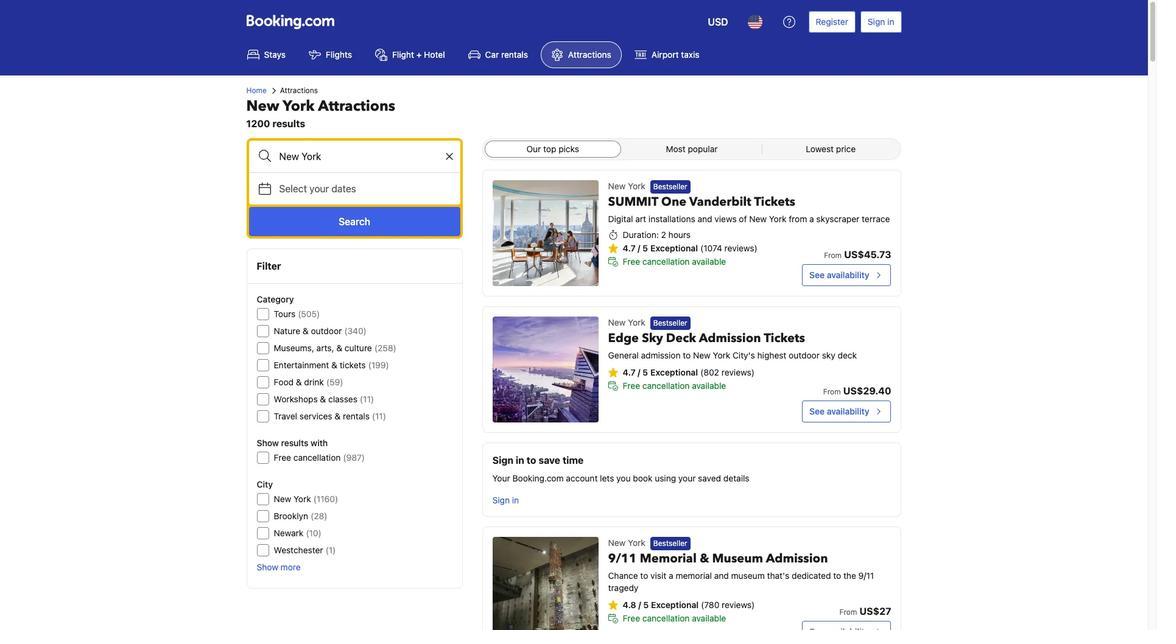 Task type: describe. For each thing, give the bounding box(es) containing it.
entertainment & tickets (199)
[[274, 360, 389, 370]]

flight
[[392, 49, 414, 60]]

admission
[[641, 350, 681, 361]]

1 vertical spatial 9/11
[[859, 571, 874, 581]]

york up summit
[[628, 181, 646, 191]]

1 vertical spatial (11)
[[372, 411, 386, 422]]

saved
[[698, 473, 721, 484]]

duration:
[[623, 230, 659, 240]]

available for museum
[[692, 614, 726, 624]]

from us$27
[[840, 606, 891, 617]]

car rentals link
[[458, 41, 538, 68]]

& up '(59)'
[[331, 360, 337, 370]]

4.7 for 4.7 / 5 exceptional (1074 reviews)
[[623, 243, 636, 254]]

new up summit
[[608, 181, 626, 191]]

dedicated
[[792, 571, 831, 581]]

book
[[633, 473, 653, 484]]

edge sky deck admission tickets general admission to new york city's highest outdoor sky deck
[[608, 330, 857, 361]]

exceptional for sky
[[651, 367, 698, 378]]

car
[[485, 49, 499, 60]]

of
[[739, 214, 747, 224]]

dates
[[332, 183, 356, 194]]

edge
[[608, 330, 639, 347]]

westchester
[[274, 545, 323, 556]]

4.8 / 5 exceptional (780 reviews)
[[623, 600, 755, 611]]

westchester (1)
[[274, 545, 336, 556]]

workshops & classes (11)
[[274, 394, 374, 404]]

new up chance at the right bottom of the page
[[608, 538, 626, 548]]

see availability for summit one vanderbilt tickets
[[810, 270, 869, 280]]

details
[[724, 473, 750, 484]]

price
[[836, 144, 856, 154]]

account
[[566, 473, 598, 484]]

/ for 9/11
[[639, 600, 641, 611]]

new inside edge sky deck admission tickets general admission to new york city's highest outdoor sky deck
[[693, 350, 711, 361]]

(1074
[[700, 243, 722, 254]]

from for summit one vanderbilt tickets
[[824, 251, 842, 260]]

art
[[635, 214, 646, 224]]

sign in to save time
[[493, 455, 584, 466]]

1200
[[246, 118, 270, 129]]

flights
[[326, 49, 352, 60]]

register link
[[809, 11, 856, 33]]

cancellation down 2
[[643, 257, 690, 267]]

lowest price
[[806, 144, 856, 154]]

1 vertical spatial sign in link
[[488, 490, 524, 512]]

0 vertical spatial /
[[638, 243, 641, 254]]

to left the
[[833, 571, 841, 581]]

new york (1160)
[[274, 494, 338, 504]]

2 horizontal spatial attractions
[[568, 49, 611, 60]]

free down general
[[623, 381, 640, 391]]

4.7 / 5 exceptional (1074 reviews)
[[623, 243, 758, 254]]

(1160)
[[313, 494, 338, 504]]

sky
[[642, 330, 663, 347]]

nature & outdoor (340)
[[274, 326, 367, 336]]

new up brooklyn
[[274, 494, 291, 504]]

york inside the new york attractions 1200 results
[[283, 96, 315, 116]]

(59)
[[326, 377, 343, 387]]

select your dates
[[279, 183, 356, 194]]

free down duration:
[[623, 257, 640, 267]]

top
[[543, 144, 556, 154]]

& down (505)
[[303, 326, 309, 336]]

york inside summit one vanderbilt tickets digital art installations and views of new york from a skyscraper terrace
[[769, 214, 787, 224]]

a inside summit one vanderbilt tickets digital art installations and views of new york from a skyscraper terrace
[[810, 214, 814, 224]]

car rentals
[[485, 49, 528, 60]]

installations
[[649, 214, 695, 224]]

0 horizontal spatial attractions
[[280, 86, 318, 95]]

new york for edge
[[608, 317, 646, 328]]

new york for summit
[[608, 181, 646, 191]]

from
[[789, 214, 807, 224]]

airport taxis link
[[624, 41, 710, 68]]

0 horizontal spatial 9/11
[[608, 551, 637, 567]]

category
[[257, 294, 294, 305]]

entertainment
[[274, 360, 329, 370]]

show more
[[257, 562, 301, 573]]

deck
[[838, 350, 857, 361]]

(258)
[[374, 343, 396, 353]]

home
[[246, 86, 267, 95]]

picks
[[559, 144, 579, 154]]

cancellation down 4.7 / 5 exceptional (802 reviews) in the bottom right of the page
[[643, 381, 690, 391]]

with
[[311, 438, 328, 448]]

edge sky deck admission tickets image
[[493, 317, 598, 423]]

culture
[[345, 343, 372, 353]]

0 vertical spatial exceptional
[[651, 243, 698, 254]]

booking.com
[[513, 473, 564, 484]]

0 vertical spatial sign
[[868, 16, 885, 27]]

free cancellation available for sky
[[623, 381, 726, 391]]

0 vertical spatial outdoor
[[311, 326, 342, 336]]

airport
[[652, 49, 679, 60]]

flight + hotel
[[392, 49, 445, 60]]

services
[[300, 411, 332, 422]]

0 vertical spatial reviews)
[[725, 243, 758, 254]]

our top picks
[[527, 144, 579, 154]]

attractions inside the new york attractions 1200 results
[[318, 96, 395, 116]]

0 vertical spatial sign in
[[868, 16, 894, 27]]

see availability for edge sky deck admission tickets
[[810, 406, 869, 417]]

1 horizontal spatial rentals
[[501, 49, 528, 60]]

filter
[[257, 261, 281, 272]]

museums,
[[274, 343, 314, 353]]

tickets
[[340, 360, 366, 370]]

home link
[[246, 85, 267, 96]]

summit one vanderbilt tickets image
[[493, 180, 598, 286]]

classes
[[328, 394, 358, 404]]

(505)
[[298, 309, 320, 319]]

terrace
[[862, 214, 890, 224]]

usd button
[[701, 7, 736, 37]]

from us$29.40
[[823, 386, 891, 397]]

nature
[[274, 326, 300, 336]]

5 for sky
[[643, 367, 648, 378]]

more
[[281, 562, 301, 573]]

a inside 9/11 memorial & museum admission chance to visit a memorial and museum that's dedicated to the 9/11 tragedy
[[669, 571, 673, 581]]

show for show more
[[257, 562, 278, 573]]

our
[[527, 144, 541, 154]]

summit one vanderbilt tickets digital art installations and views of new york from a skyscraper terrace
[[608, 194, 890, 224]]

bestseller for one
[[653, 182, 687, 191]]

us$29.40
[[843, 386, 891, 397]]

to left 'visit'
[[640, 571, 648, 581]]

0 vertical spatial 5
[[643, 243, 648, 254]]

register
[[816, 16, 848, 27]]

2
[[661, 230, 666, 240]]

0 vertical spatial in
[[888, 16, 894, 27]]

& left drink
[[296, 377, 302, 387]]

flight + hotel link
[[365, 41, 455, 68]]

you
[[617, 473, 631, 484]]

city's
[[733, 350, 755, 361]]

(28)
[[311, 511, 327, 521]]

1 horizontal spatial sign in link
[[861, 11, 902, 33]]

tours
[[274, 309, 296, 319]]



Task type: locate. For each thing, give the bounding box(es) containing it.
to left save
[[527, 455, 536, 466]]

york up the brooklyn (28)
[[294, 494, 311, 504]]

1 vertical spatial outdoor
[[789, 350, 820, 361]]

cancellation down 4.8 / 5 exceptional (780 reviews)
[[643, 614, 690, 624]]

0 vertical spatial available
[[692, 257, 726, 267]]

2 vertical spatial attractions
[[318, 96, 395, 116]]

tickets inside summit one vanderbilt tickets digital art installations and views of new york from a skyscraper terrace
[[754, 194, 795, 210]]

2 new york from the top
[[608, 317, 646, 328]]

9/11 memorial & museum admission image
[[493, 537, 598, 630]]

tickets inside edge sky deck admission tickets general admission to new york city's highest outdoor sky deck
[[764, 330, 805, 347]]

bestseller up deck
[[653, 319, 687, 328]]

outdoor inside edge sky deck admission tickets general admission to new york city's highest outdoor sky deck
[[789, 350, 820, 361]]

exceptional for memorial
[[651, 600, 699, 611]]

0 vertical spatial your
[[310, 183, 329, 194]]

& down classes
[[335, 411, 341, 422]]

(340)
[[344, 326, 367, 336]]

available
[[692, 257, 726, 267], [692, 381, 726, 391], [692, 614, 726, 624]]

/ down duration:
[[638, 243, 641, 254]]

results left with
[[281, 438, 309, 448]]

highest
[[757, 350, 787, 361]]

1 available from the top
[[692, 257, 726, 267]]

memorial
[[676, 571, 712, 581]]

food & drink (59)
[[274, 377, 343, 387]]

see availability down from us$45.73
[[810, 270, 869, 280]]

hotel
[[424, 49, 445, 60]]

exceptional down the hours at the right of page
[[651, 243, 698, 254]]

1 4.7 from the top
[[623, 243, 636, 254]]

2 vertical spatial 5
[[643, 600, 649, 611]]

1 vertical spatial sign
[[493, 455, 514, 466]]

free cancellation available down 4.8 / 5 exceptional (780 reviews)
[[623, 614, 726, 624]]

9/11
[[608, 551, 637, 567], [859, 571, 874, 581]]

show results with
[[257, 438, 328, 448]]

travel
[[274, 411, 297, 422]]

airport taxis
[[652, 49, 700, 60]]

from left us$29.40
[[823, 387, 841, 397]]

1 vertical spatial from
[[823, 387, 841, 397]]

0 horizontal spatial rentals
[[343, 411, 370, 422]]

2 vertical spatial sign
[[493, 495, 510, 506]]

new york up the edge
[[608, 317, 646, 328]]

1 availability from the top
[[827, 270, 869, 280]]

0 vertical spatial rentals
[[501, 49, 528, 60]]

a
[[810, 214, 814, 224], [669, 571, 673, 581]]

to inside edge sky deck admission tickets general admission to new york city's highest outdoor sky deck
[[683, 350, 691, 361]]

usd
[[708, 16, 728, 27]]

new york up summit
[[608, 181, 646, 191]]

Where are you going? search field
[[249, 141, 460, 172]]

0 vertical spatial 4.7
[[623, 243, 636, 254]]

cancellation down with
[[293, 453, 341, 463]]

exceptional
[[651, 243, 698, 254], [651, 367, 698, 378], [651, 600, 699, 611]]

& up travel services & rentals (11)
[[320, 394, 326, 404]]

& up memorial
[[700, 551, 709, 567]]

(11) down (199)
[[372, 411, 386, 422]]

new down home
[[246, 96, 279, 116]]

your right using
[[678, 473, 696, 484]]

0 vertical spatial (11)
[[360, 394, 374, 404]]

booking.com image
[[246, 15, 334, 29]]

deck
[[666, 330, 696, 347]]

tickets up from
[[754, 194, 795, 210]]

exceptional down admission
[[651, 367, 698, 378]]

sign in right register
[[868, 16, 894, 27]]

free down 4.8
[[623, 614, 640, 624]]

1 vertical spatial your
[[678, 473, 696, 484]]

3 new york from the top
[[608, 538, 646, 548]]

1 horizontal spatial and
[[714, 571, 729, 581]]

admission
[[699, 330, 761, 347], [766, 551, 828, 567]]

york up the edge
[[628, 317, 646, 328]]

1 free cancellation available from the top
[[623, 257, 726, 267]]

see down from us$45.73
[[810, 270, 825, 280]]

outdoor
[[311, 326, 342, 336], [789, 350, 820, 361]]

from inside from us$27
[[840, 608, 857, 617]]

vanderbilt
[[689, 194, 751, 210]]

us$27
[[860, 606, 891, 617]]

2 availability from the top
[[827, 406, 869, 417]]

1 vertical spatial new york
[[608, 317, 646, 328]]

0 vertical spatial 9/11
[[608, 551, 637, 567]]

stays link
[[237, 41, 296, 68]]

select
[[279, 183, 307, 194]]

1 bestseller from the top
[[653, 182, 687, 191]]

outdoor up arts,
[[311, 326, 342, 336]]

1 vertical spatial in
[[516, 455, 524, 466]]

from inside from us$45.73
[[824, 251, 842, 260]]

1 horizontal spatial outdoor
[[789, 350, 820, 361]]

sign
[[868, 16, 885, 27], [493, 455, 514, 466], [493, 495, 510, 506]]

/ down general
[[638, 367, 641, 378]]

2 vertical spatial exceptional
[[651, 600, 699, 611]]

2 4.7 from the top
[[623, 367, 636, 378]]

newark
[[274, 528, 304, 538]]

reviews) for museum
[[722, 600, 755, 611]]

0 vertical spatial free cancellation available
[[623, 257, 726, 267]]

and inside summit one vanderbilt tickets digital art installations and views of new york from a skyscraper terrace
[[698, 214, 712, 224]]

museums, arts, & culture (258)
[[274, 343, 396, 353]]

4.7 for 4.7 / 5 exceptional (802 reviews)
[[623, 367, 636, 378]]

using
[[655, 473, 676, 484]]

see
[[810, 270, 825, 280], [810, 406, 825, 417]]

1 vertical spatial sign in
[[493, 495, 519, 506]]

0 vertical spatial availability
[[827, 270, 869, 280]]

rentals right car
[[501, 49, 528, 60]]

new right of
[[749, 214, 767, 224]]

availability for summit one vanderbilt tickets
[[827, 270, 869, 280]]

show
[[257, 438, 279, 448], [257, 562, 278, 573]]

5 down duration:
[[643, 243, 648, 254]]

in down booking.com
[[512, 495, 519, 506]]

1 vertical spatial availability
[[827, 406, 869, 417]]

2 free cancellation available from the top
[[623, 381, 726, 391]]

newark (10)
[[274, 528, 321, 538]]

& right arts,
[[336, 343, 342, 353]]

visit
[[651, 571, 667, 581]]

from for 9/11 memorial & museum admission
[[840, 608, 857, 617]]

0 horizontal spatial your
[[310, 183, 329, 194]]

sign down your
[[493, 495, 510, 506]]

availability down from us$29.40
[[827, 406, 869, 417]]

0 vertical spatial show
[[257, 438, 279, 448]]

admission up dedicated
[[766, 551, 828, 567]]

see availability down from us$29.40
[[810, 406, 869, 417]]

1 vertical spatial a
[[669, 571, 673, 581]]

1 vertical spatial /
[[638, 367, 641, 378]]

reviews)
[[725, 243, 758, 254], [722, 367, 755, 378], [722, 600, 755, 611]]

1 vertical spatial bestseller
[[653, 319, 687, 328]]

see for summit one vanderbilt tickets
[[810, 270, 825, 280]]

2 vertical spatial /
[[639, 600, 641, 611]]

(199)
[[368, 360, 389, 370]]

0 horizontal spatial sign in
[[493, 495, 519, 506]]

results inside the new york attractions 1200 results
[[273, 118, 305, 129]]

your booking.com account lets you book using your saved details
[[493, 473, 750, 484]]

5 right 4.8
[[643, 600, 649, 611]]

1 vertical spatial reviews)
[[722, 367, 755, 378]]

show down "travel" on the bottom left of page
[[257, 438, 279, 448]]

1 vertical spatial and
[[714, 571, 729, 581]]

available down (780
[[692, 614, 726, 624]]

museum
[[712, 551, 763, 567]]

sky
[[822, 350, 836, 361]]

hours
[[669, 230, 691, 240]]

availability down from us$45.73
[[827, 270, 869, 280]]

and down museum
[[714, 571, 729, 581]]

york left from
[[769, 214, 787, 224]]

0 vertical spatial bestseller
[[653, 182, 687, 191]]

1 vertical spatial show
[[257, 562, 278, 573]]

views
[[715, 214, 737, 224]]

sign in link down your
[[488, 490, 524, 512]]

search button
[[249, 207, 460, 236]]

reviews) right (780
[[722, 600, 755, 611]]

show left more
[[257, 562, 278, 573]]

york up (802
[[713, 350, 730, 361]]

availability for edge sky deck admission tickets
[[827, 406, 869, 417]]

memorial
[[640, 551, 697, 567]]

0 vertical spatial see availability
[[810, 270, 869, 280]]

new york up chance at the right bottom of the page
[[608, 538, 646, 548]]

4.8
[[623, 600, 636, 611]]

from
[[824, 251, 842, 260], [823, 387, 841, 397], [840, 608, 857, 617]]

rentals down classes
[[343, 411, 370, 422]]

a right 'visit'
[[669, 571, 673, 581]]

0 horizontal spatial sign in link
[[488, 490, 524, 512]]

1 vertical spatial tickets
[[764, 330, 805, 347]]

admission up city's
[[699, 330, 761, 347]]

new york for 9/11
[[608, 538, 646, 548]]

0 vertical spatial see
[[810, 270, 825, 280]]

your left dates at the left of the page
[[310, 183, 329, 194]]

4.7 down general
[[623, 367, 636, 378]]

0 horizontal spatial a
[[669, 571, 673, 581]]

2 vertical spatial reviews)
[[722, 600, 755, 611]]

/ for edge
[[638, 367, 641, 378]]

1 new york from the top
[[608, 181, 646, 191]]

york right home link
[[283, 96, 315, 116]]

1 horizontal spatial sign in
[[868, 16, 894, 27]]

save
[[539, 455, 560, 466]]

from inside from us$29.40
[[823, 387, 841, 397]]

free cancellation available for memorial
[[623, 614, 726, 624]]

5
[[643, 243, 648, 254], [643, 367, 648, 378], [643, 600, 649, 611]]

that's
[[767, 571, 790, 581]]

most
[[666, 144, 686, 154]]

0 horizontal spatial outdoor
[[311, 326, 342, 336]]

bestseller up one
[[653, 182, 687, 191]]

0 vertical spatial results
[[273, 118, 305, 129]]

9/11 memorial & museum admission chance to visit a memorial and museum that's dedicated to the 9/11 tragedy
[[608, 551, 874, 593]]

0 horizontal spatial and
[[698, 214, 712, 224]]

2 see availability from the top
[[810, 406, 869, 417]]

from left us$27 in the right bottom of the page
[[840, 608, 857, 617]]

2 vertical spatial free cancellation available
[[623, 614, 726, 624]]

sign in link
[[861, 11, 902, 33], [488, 490, 524, 512]]

sign in link right 'register' link
[[861, 11, 902, 33]]

reviews) down city's
[[722, 367, 755, 378]]

4.7 / 5 exceptional (802 reviews)
[[623, 367, 755, 378]]

1 vertical spatial see
[[810, 406, 825, 417]]

bestseller for memorial
[[653, 539, 687, 548]]

(987)
[[343, 453, 365, 463]]

4.7 down duration:
[[623, 243, 636, 254]]

popular
[[688, 144, 718, 154]]

1 horizontal spatial a
[[810, 214, 814, 224]]

free cancellation available down 4.7 / 5 exceptional (802 reviews) in the bottom right of the page
[[623, 381, 726, 391]]

new inside summit one vanderbilt tickets digital art installations and views of new york from a skyscraper terrace
[[749, 214, 767, 224]]

(1)
[[326, 545, 336, 556]]

brooklyn
[[274, 511, 308, 521]]

see availability
[[810, 270, 869, 280], [810, 406, 869, 417]]

from for edge sky deck admission tickets
[[823, 387, 841, 397]]

2 vertical spatial bestseller
[[653, 539, 687, 548]]

0 vertical spatial sign in link
[[861, 11, 902, 33]]

+
[[416, 49, 422, 60]]

1 horizontal spatial admission
[[766, 551, 828, 567]]

3 bestseller from the top
[[653, 539, 687, 548]]

2 show from the top
[[257, 562, 278, 573]]

2 vertical spatial available
[[692, 614, 726, 624]]

bestseller up memorial
[[653, 539, 687, 548]]

new up (802
[[693, 350, 711, 361]]

the
[[844, 571, 856, 581]]

9/11 up chance at the right bottom of the page
[[608, 551, 637, 567]]

admission inside 9/11 memorial & museum admission chance to visit a memorial and museum that's dedicated to the 9/11 tragedy
[[766, 551, 828, 567]]

1 horizontal spatial attractions
[[318, 96, 395, 116]]

exceptional down 'visit'
[[651, 600, 699, 611]]

reviews) for admission
[[722, 367, 755, 378]]

2 vertical spatial new york
[[608, 538, 646, 548]]

1 vertical spatial see availability
[[810, 406, 869, 417]]

digital
[[608, 214, 633, 224]]

one
[[661, 194, 687, 210]]

2 see from the top
[[810, 406, 825, 417]]

food
[[274, 377, 294, 387]]

availability
[[827, 270, 869, 280], [827, 406, 869, 417]]

city
[[257, 479, 273, 490]]

attractions link
[[541, 41, 622, 68]]

sign in down your
[[493, 495, 519, 506]]

& inside 9/11 memorial & museum admission chance to visit a memorial and museum that's dedicated to the 9/11 tragedy
[[700, 551, 709, 567]]

0 vertical spatial attractions
[[568, 49, 611, 60]]

tickets
[[754, 194, 795, 210], [764, 330, 805, 347]]

free down show results with in the left of the page
[[274, 453, 291, 463]]

&
[[303, 326, 309, 336], [336, 343, 342, 353], [331, 360, 337, 370], [296, 377, 302, 387], [320, 394, 326, 404], [335, 411, 341, 422], [700, 551, 709, 567]]

admission inside edge sky deck admission tickets general admission to new york city's highest outdoor sky deck
[[699, 330, 761, 347]]

1 horizontal spatial your
[[678, 473, 696, 484]]

available down (1074
[[692, 257, 726, 267]]

1 vertical spatial admission
[[766, 551, 828, 567]]

1 vertical spatial results
[[281, 438, 309, 448]]

show inside "button"
[[257, 562, 278, 573]]

summit
[[608, 194, 658, 210]]

taxis
[[681, 49, 700, 60]]

2 bestseller from the top
[[653, 319, 687, 328]]

2 available from the top
[[692, 381, 726, 391]]

1 see availability from the top
[[810, 270, 869, 280]]

see for edge sky deck admission tickets
[[810, 406, 825, 417]]

0 vertical spatial from
[[824, 251, 842, 260]]

2 vertical spatial from
[[840, 608, 857, 617]]

in up booking.com
[[516, 455, 524, 466]]

3 free cancellation available from the top
[[623, 614, 726, 624]]

see down from us$29.40
[[810, 406, 825, 417]]

york
[[283, 96, 315, 116], [628, 181, 646, 191], [769, 214, 787, 224], [628, 317, 646, 328], [713, 350, 730, 361], [294, 494, 311, 504], [628, 538, 646, 548]]

in right register
[[888, 16, 894, 27]]

9/11 right the
[[859, 571, 874, 581]]

sign right register
[[868, 16, 885, 27]]

and left views
[[698, 214, 712, 224]]

flights link
[[298, 41, 362, 68]]

1 vertical spatial 4.7
[[623, 367, 636, 378]]

outdoor left sky
[[789, 350, 820, 361]]

1 vertical spatial attractions
[[280, 86, 318, 95]]

1 vertical spatial 5
[[643, 367, 648, 378]]

available down (802
[[692, 381, 726, 391]]

free cancellation available down the 4.7 / 5 exceptional (1074 reviews)
[[623, 257, 726, 267]]

0 vertical spatial and
[[698, 214, 712, 224]]

available for admission
[[692, 381, 726, 391]]

4.7
[[623, 243, 636, 254], [623, 367, 636, 378]]

lowest
[[806, 144, 834, 154]]

0 vertical spatial admission
[[699, 330, 761, 347]]

1 vertical spatial exceptional
[[651, 367, 698, 378]]

show for show results with
[[257, 438, 279, 448]]

1 vertical spatial rentals
[[343, 411, 370, 422]]

0 vertical spatial tickets
[[754, 194, 795, 210]]

a right from
[[810, 214, 814, 224]]

5 for memorial
[[643, 600, 649, 611]]

from left us$45.73
[[824, 251, 842, 260]]

0 vertical spatial new york
[[608, 181, 646, 191]]

york up memorial
[[628, 538, 646, 548]]

new york
[[608, 181, 646, 191], [608, 317, 646, 328], [608, 538, 646, 548]]

sign up your
[[493, 455, 514, 466]]

1 horizontal spatial 9/11
[[859, 571, 874, 581]]

new up the edge
[[608, 317, 626, 328]]

0 horizontal spatial admission
[[699, 330, 761, 347]]

reviews) down of
[[725, 243, 758, 254]]

lets
[[600, 473, 614, 484]]

and inside 9/11 memorial & museum admission chance to visit a memorial and museum that's dedicated to the 9/11 tragedy
[[714, 571, 729, 581]]

1 show from the top
[[257, 438, 279, 448]]

1 vertical spatial free cancellation available
[[623, 381, 726, 391]]

(11) right classes
[[360, 394, 374, 404]]

5 down admission
[[643, 367, 648, 378]]

to up 4.7 / 5 exceptional (802 reviews) in the bottom right of the page
[[683, 350, 691, 361]]

/ right 4.8
[[639, 600, 641, 611]]

results
[[273, 118, 305, 129], [281, 438, 309, 448]]

2 vertical spatial in
[[512, 495, 519, 506]]

0 vertical spatial a
[[810, 214, 814, 224]]

tickets up highest
[[764, 330, 805, 347]]

1 vertical spatial available
[[692, 381, 726, 391]]

3 available from the top
[[692, 614, 726, 624]]

results right 1200
[[273, 118, 305, 129]]

york inside edge sky deck admission tickets general admission to new york city's highest outdoor sky deck
[[713, 350, 730, 361]]

new inside the new york attractions 1200 results
[[246, 96, 279, 116]]

1 see from the top
[[810, 270, 825, 280]]

bestseller for sky
[[653, 319, 687, 328]]



Task type: vqa. For each thing, say whether or not it's contained in the screenshot.


